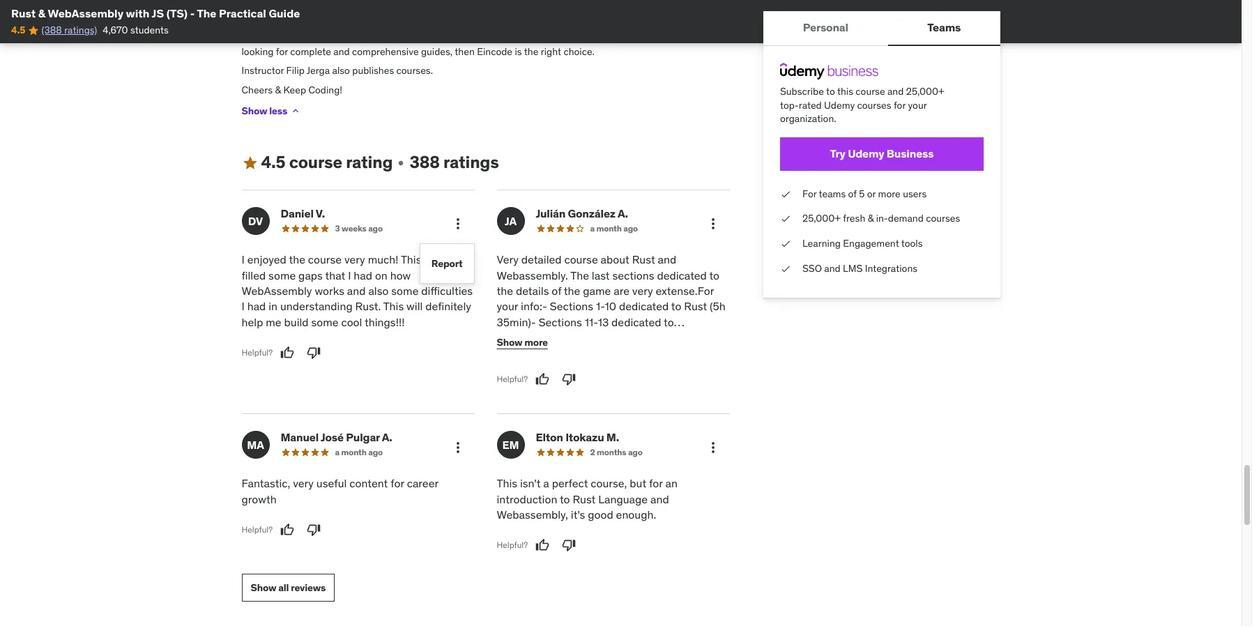 Task type: vqa. For each thing, say whether or not it's contained in the screenshot.
the topmost a
yes



Task type: describe. For each thing, give the bounding box(es) containing it.
a inside this isn't a perfect course, but for an introduction to rust language and webassembly, it's good enough.
[[543, 476, 549, 490]]

0 vertical spatial i
[[242, 253, 245, 266]]

and up mainly
[[334, 12, 350, 25]]

personal
[[803, 21, 848, 34]]

1 vertical spatial this
[[383, 299, 404, 313]]

month for pulgar
[[341, 447, 367, 458]]

and right sso
[[824, 262, 840, 274]]

0 horizontal spatial 25,000+
[[802, 212, 840, 225]]

mark review by daniel v. as helpful image
[[280, 346, 294, 360]]

1 horizontal spatial of
[[848, 187, 856, 200]]

(388
[[42, 24, 62, 37]]

it's
[[571, 508, 585, 522]]

that
[[325, 268, 345, 282]]

4,670 students
[[103, 24, 169, 37]]

elton
[[536, 430, 563, 444]]

fantastic,
[[242, 476, 290, 490]]

also inside the high-quality content and programming concepts explained in real-life projects are fields where eincode shines! eincode covers mainly courses focusing on programming guides for web and mobile development. if you are looking for complete and comprehensive guides, then eincode is the right choice. instructor filip jerga also publishes courses. cheers & keep coding!
[[332, 64, 350, 77]]

dedicated inside very detailed course about rust and webassembly. the last sections dedicated to the details of the game are very extense.
[[657, 268, 707, 282]]

to inside - sections 1-10 dedicated to rust (5h 35min)
[[671, 299, 681, 313]]

projects
[[547, 12, 582, 25]]

1 vertical spatial i
[[348, 268, 351, 282]]

ratings
[[443, 152, 499, 173]]

on inside the high-quality content and programming concepts explained in real-life projects are fields where eincode shines! eincode covers mainly courses focusing on programming guides for web and mobile development. if you are looking for complete and comprehensive guides, then eincode is the right choice. instructor filip jerga also publishes courses. cheers & keep coding!
[[417, 31, 428, 44]]

webassembly inside i enjoyed the course very much! this course filled some gaps that i had on how webassembly works and also some difficulties i had in understanding rust. this will definitely help me build some cool things!!!
[[242, 284, 312, 298]]

1 vertical spatial are
[[696, 31, 710, 44]]

courses.
[[396, 64, 433, 77]]

for inside this isn't a perfect course, but for an introduction to rust language and webassembly, it's good enough.
[[649, 476, 663, 490]]

course,
[[591, 476, 627, 490]]

4.5 course rating
[[261, 152, 393, 173]]

the for webassembly.
[[571, 268, 589, 282]]

manuel
[[281, 430, 319, 444]]

and inside very detailed course about rust and webassembly. the last sections dedicated to the details of the game are very extense.
[[658, 253, 676, 266]]

sso
[[802, 262, 822, 274]]

this isn't a perfect course, but for an introduction to rust language and webassembly, it's good enough.
[[497, 476, 678, 522]]

integrations
[[865, 262, 917, 274]]

for for for your info:
[[698, 284, 714, 298]]

about
[[601, 253, 629, 266]]

additional actions for review by daniel v. image
[[449, 216, 466, 232]]

high-
[[242, 12, 266, 25]]

and inside this isn't a perfect course, but for an introduction to rust language and webassembly, it's good enough.
[[650, 492, 669, 506]]

0 horizontal spatial a.
[[382, 430, 392, 444]]

very inside very detailed course about rust and webassembly. the last sections dedicated to the details of the game are very extense.
[[632, 284, 653, 298]]

2 months ago
[[590, 447, 643, 458]]

teams
[[819, 187, 846, 200]]

medium image
[[242, 155, 258, 171]]

ago for daniel v.
[[368, 223, 383, 234]]

1 horizontal spatial programming
[[431, 31, 489, 44]]

1 horizontal spatial eincode
[[477, 45, 512, 58]]

2
[[590, 447, 595, 458]]

ago for elton itokazu m.
[[628, 447, 643, 458]]

0 vertical spatial &
[[38, 6, 45, 20]]

build
[[284, 315, 309, 329]]

much!
[[368, 253, 398, 266]]

business
[[886, 147, 934, 160]]

jerga
[[307, 64, 330, 77]]

4.5 for 4.5
[[11, 24, 25, 37]]

to inside very detailed course about rust and webassembly. the last sections dedicated to the details of the game are very extense.
[[709, 268, 719, 282]]

a for josé
[[335, 447, 340, 458]]

very inside i enjoyed the course very much! this course filled some gaps that i had on how webassembly works and also some difficulties i had in understanding rust. this will definitely help me build some cool things!!!
[[344, 253, 365, 266]]

and down mainly
[[333, 45, 350, 58]]

(ts)
[[166, 6, 188, 20]]

works
[[315, 284, 344, 298]]

mark review by manuel josé pulgar a. as unhelpful image
[[307, 523, 321, 537]]

show more button
[[497, 329, 548, 356]]

isn't
[[520, 476, 541, 490]]

perfect
[[552, 476, 588, 490]]

helpful? for fantastic, very useful content for career growth
[[242, 524, 273, 534]]

month for a.
[[596, 223, 622, 234]]

good
[[588, 508, 613, 522]]

rating
[[346, 152, 393, 173]]

of inside very detailed course about rust and webassembly. the last sections dedicated to the details of the game are very extense.
[[552, 284, 561, 298]]

details
[[516, 284, 549, 298]]

course up the that
[[308, 253, 342, 266]]

mark review by elton itokazu m. as helpful image
[[536, 539, 549, 552]]

1 horizontal spatial a.
[[618, 207, 628, 220]]

report
[[431, 257, 463, 270]]

0 horizontal spatial -
[[190, 6, 195, 20]]

xsmall image inside show less button
[[290, 106, 301, 117]]

tools
[[901, 237, 922, 250]]

publishes
[[352, 64, 394, 77]]

10
[[605, 299, 616, 313]]

dedicated inside - sections 1-10 dedicated to rust (5h 35min)
[[619, 299, 669, 313]]

m.
[[606, 430, 619, 444]]

1 vertical spatial udemy
[[848, 147, 884, 160]]

this
[[837, 85, 853, 98]]

demand
[[888, 212, 923, 225]]

0 horizontal spatial are
[[585, 12, 598, 25]]

teams
[[927, 21, 961, 34]]

additional actions for review by julián gonzález a. image
[[705, 216, 721, 232]]

for left web
[[523, 31, 535, 44]]

concepts
[[414, 12, 454, 25]]

how
[[390, 268, 411, 282]]

try udemy business link
[[780, 137, 983, 171]]

for teams of 5 or more users
[[802, 187, 926, 200]]

elton itokazu m.
[[536, 430, 619, 444]]

- inside - sections 1-10 dedicated to rust (5h 35min)
[[542, 299, 547, 313]]

the left details
[[497, 284, 513, 298]]

mainly
[[310, 31, 339, 44]]

mark review by julián gonzález a. as helpful image
[[536, 372, 549, 386]]

show for show less
[[242, 105, 267, 117]]

0 horizontal spatial webassembly
[[48, 6, 123, 20]]

info:
[[521, 299, 542, 313]]

to inside "subscribe to this course and 25,000+ top‑rated udemy courses for your organization."
[[826, 85, 835, 98]]

a for gonzález
[[590, 223, 595, 234]]

then
[[455, 45, 475, 58]]

life
[[531, 12, 544, 25]]

covers
[[279, 31, 308, 44]]

show for show all reviews
[[251, 581, 276, 594]]

em
[[502, 438, 519, 452]]

mark review by manuel josé pulgar a. as helpful image
[[280, 523, 294, 537]]

for inside fantastic, very useful content for career growth
[[391, 476, 404, 490]]

show all reviews
[[251, 581, 326, 594]]

manuel josé pulgar a.
[[281, 430, 392, 444]]

a month ago for pulgar
[[335, 447, 383, 458]]

for your info:
[[497, 284, 714, 313]]

0 vertical spatial more
[[878, 187, 900, 200]]

fields
[[601, 12, 624, 25]]

comprehensive
[[352, 45, 419, 58]]

courses inside the high-quality content and programming concepts explained in real-life projects are fields where eincode shines! eincode covers mainly courses focusing on programming guides for web and mobile development. if you are looking for complete and comprehensive guides, then eincode is the right choice. instructor filip jerga also publishes courses. cheers & keep coding!
[[341, 31, 375, 44]]

is
[[515, 45, 522, 58]]

pulgar
[[346, 430, 380, 444]]

enough.
[[616, 508, 656, 522]]

2 vertical spatial i
[[242, 299, 245, 313]]

0 vertical spatial had
[[354, 268, 372, 282]]

growth
[[242, 492, 277, 506]]

cheers &
[[242, 84, 281, 96]]

reviews
[[291, 581, 326, 594]]

daniel v.
[[281, 207, 325, 220]]

subscribe
[[780, 85, 824, 98]]

1 vertical spatial &
[[867, 212, 873, 225]]

personal button
[[763, 11, 888, 45]]

daniel
[[281, 207, 314, 220]]

1-
[[596, 299, 605, 313]]

content inside the high-quality content and programming concepts explained in real-life projects are fields where eincode shines! eincode covers mainly courses focusing on programming guides for web and mobile development. if you are looking for complete and comprehensive guides, then eincode is the right choice. instructor filip jerga also publishes courses. cheers & keep coding!
[[298, 12, 331, 25]]

25,000+ fresh & in-demand courses
[[802, 212, 960, 225]]

0 horizontal spatial programming
[[352, 12, 411, 25]]

rust inside very detailed course about rust and webassembly. the last sections dedicated to the details of the game are very extense.
[[632, 253, 655, 266]]

mark review by elton itokazu m. as unhelpful image
[[562, 539, 576, 552]]

also inside i enjoyed the course very much! this course filled some gaps that i had on how webassembly works and also some difficulties i had in understanding rust. this will definitely help me build some cool things!!!
[[368, 284, 389, 298]]

coding!
[[308, 84, 342, 96]]

ja
[[505, 214, 517, 228]]

all
[[278, 581, 289, 594]]

a month ago for a.
[[590, 223, 638, 234]]

additional actions for review by elton itokazu m. image
[[705, 439, 721, 456]]

show less button
[[242, 97, 301, 125]]

quality
[[266, 12, 295, 25]]

top‑rated
[[780, 99, 821, 111]]



Task type: locate. For each thing, give the bounding box(es) containing it.
mark review by daniel v. as unhelpful image
[[307, 346, 321, 360]]

helpful? left the mark review by daniel v. as helpful icon
[[242, 347, 273, 358]]

if
[[670, 31, 676, 44]]

some down understanding at left
[[311, 315, 339, 329]]

& left in-
[[867, 212, 873, 225]]

1 vertical spatial on
[[375, 268, 388, 282]]

xsmall image for sso
[[780, 262, 791, 276]]

will
[[407, 299, 423, 313]]

2 vertical spatial show
[[251, 581, 276, 594]]

very down sections
[[632, 284, 653, 298]]

course inside "subscribe to this course and 25,000+ top‑rated udemy courses for your organization."
[[855, 85, 885, 98]]

courses up try udemy business
[[857, 99, 891, 111]]

1 vertical spatial had
[[247, 299, 266, 313]]

dedicated
[[657, 268, 707, 282], [619, 299, 669, 313]]

0 vertical spatial courses
[[341, 31, 375, 44]]

1 vertical spatial of
[[552, 284, 561, 298]]

content right useful
[[349, 476, 388, 490]]

a. right gonzález
[[618, 207, 628, 220]]

month down pulgar
[[341, 447, 367, 458]]

very up the that
[[344, 253, 365, 266]]

helpful? left mark review by julián gonzález a. as helpful icon
[[497, 374, 528, 384]]

webassembly.
[[497, 268, 568, 282]]

2 horizontal spatial eincode
[[656, 12, 691, 25]]

on down much! at the top of the page
[[375, 268, 388, 282]]

35min)
[[497, 315, 531, 329]]

2 vertical spatial some
[[311, 315, 339, 329]]

month
[[596, 223, 622, 234], [341, 447, 367, 458]]

courses inside "subscribe to this course and 25,000+ top‑rated udemy courses for your organization."
[[857, 99, 891, 111]]

1 horizontal spatial 25,000+
[[906, 85, 944, 98]]

to down 'extense.'
[[671, 299, 681, 313]]

0 horizontal spatial your
[[497, 299, 518, 313]]

0 vertical spatial very
[[344, 253, 365, 266]]

a right the 'isn't' at the left bottom
[[543, 476, 549, 490]]

definitely
[[425, 299, 471, 313]]

to left this on the right
[[826, 85, 835, 98]]

1 horizontal spatial your
[[908, 99, 926, 111]]

of up the sections at the left of page
[[552, 284, 561, 298]]

ago right months
[[628, 447, 643, 458]]

a month ago down gonzález
[[590, 223, 638, 234]]

0 vertical spatial webassembly
[[48, 6, 123, 20]]

a down manuel josé pulgar a. at left bottom
[[335, 447, 340, 458]]

1 vertical spatial a.
[[382, 430, 392, 444]]

tab list containing personal
[[763, 11, 1000, 46]]

helpful? for i enjoyed the course very much! this course filled some gaps that i had on how webassembly works and also some difficulties i had in understanding rust. this will definitely help me build some cool things!!!
[[242, 347, 273, 358]]

1 horizontal spatial very
[[344, 253, 365, 266]]

25,000+ up learning
[[802, 212, 840, 225]]

helpful? left mark review by elton itokazu m. as helpful icon
[[497, 540, 528, 550]]

webassembly up in on the left of the page
[[242, 284, 312, 298]]

1 horizontal spatial had
[[354, 268, 372, 282]]

0 horizontal spatial of
[[552, 284, 561, 298]]

dedicated down sections
[[619, 299, 669, 313]]

0 vertical spatial for
[[802, 187, 816, 200]]

web
[[538, 31, 556, 44]]

rust inside this isn't a perfect course, but for an introduction to rust language and webassembly, it's good enough.
[[573, 492, 596, 506]]

0 horizontal spatial the
[[197, 6, 216, 20]]

1 vertical spatial programming
[[431, 31, 489, 44]]

2 horizontal spatial some
[[391, 284, 419, 298]]

ago up about
[[623, 223, 638, 234]]

the up the sections at the left of page
[[564, 284, 580, 298]]

course up "difficulties"
[[424, 253, 458, 266]]

xsmall image
[[290, 106, 301, 117], [780, 212, 791, 226], [780, 262, 791, 276]]

1 vertical spatial xsmall image
[[780, 212, 791, 226]]

also right jerga
[[332, 64, 350, 77]]

1 horizontal spatial &
[[867, 212, 873, 225]]

your inside "subscribe to this course and 25,000+ top‑rated udemy courses for your organization."
[[908, 99, 926, 111]]

1 horizontal spatial are
[[614, 284, 630, 298]]

sections
[[550, 299, 593, 313]]

helpful?
[[242, 347, 273, 358], [497, 374, 528, 384], [242, 524, 273, 534], [497, 540, 528, 550]]

month down gonzález
[[596, 223, 622, 234]]

for left an in the bottom of the page
[[649, 476, 663, 490]]

3
[[335, 223, 340, 234]]

1 vertical spatial 25,000+
[[802, 212, 840, 225]]

1 horizontal spatial 4.5
[[261, 152, 286, 173]]

xsmall image for learning
[[780, 237, 791, 251]]

(388 ratings)
[[42, 24, 97, 37]]

webassembly,
[[497, 508, 568, 522]]

less
[[269, 105, 287, 117]]

eincode up if
[[656, 12, 691, 25]]

the for -
[[197, 6, 216, 20]]

guides
[[492, 31, 521, 44]]

1 horizontal spatial on
[[417, 31, 428, 44]]

0 vertical spatial udemy
[[824, 99, 855, 111]]

very detailed course about rust and webassembly. the last sections dedicated to the details of the game are very extense.
[[497, 253, 719, 298]]

ratings)
[[64, 24, 97, 37]]

25,000+
[[906, 85, 944, 98], [802, 212, 840, 225]]

0 vertical spatial xsmall image
[[396, 157, 407, 169]]

for down covers
[[276, 45, 288, 58]]

help
[[242, 315, 263, 329]]

xsmall image left sso
[[780, 262, 791, 276]]

(5h
[[710, 299, 726, 313]]

0 horizontal spatial very
[[293, 476, 314, 490]]

more
[[878, 187, 900, 200], [524, 336, 548, 348]]

for inside "subscribe to this course and 25,000+ top‑rated udemy courses for your organization."
[[893, 99, 905, 111]]

1 horizontal spatial courses
[[857, 99, 891, 111]]

0 horizontal spatial a month ago
[[335, 447, 383, 458]]

0 horizontal spatial courses
[[341, 31, 375, 44]]

helpful? left "mark review by manuel josé pulgar a. as helpful" icon
[[242, 524, 273, 534]]

0 vertical spatial programming
[[352, 12, 411, 25]]

high-quality content and programming concepts explained in real-life projects are fields where eincode shines! eincode covers mainly courses focusing on programming guides for web and mobile development. if you are looking for complete and comprehensive guides, then eincode is the right choice. instructor filip jerga also publishes courses. cheers & keep coding!
[[242, 12, 724, 96]]

2 vertical spatial xsmall image
[[780, 237, 791, 251]]

or
[[867, 187, 875, 200]]

gaps
[[298, 268, 323, 282]]

- sections 1-10 dedicated to rust (5h 35min)
[[497, 299, 726, 329]]

2 vertical spatial xsmall image
[[780, 262, 791, 276]]

0 horizontal spatial more
[[524, 336, 548, 348]]

0 vertical spatial -
[[190, 6, 195, 20]]

guides,
[[421, 45, 453, 58]]

the right (ts)
[[197, 6, 216, 20]]

2 horizontal spatial a
[[590, 223, 595, 234]]

0 vertical spatial a.
[[618, 207, 628, 220]]

xsmall image for 25,000+
[[780, 212, 791, 226]]

for left teams
[[802, 187, 816, 200]]

report button
[[431, 250, 463, 278]]

xsmall image for for
[[780, 187, 791, 201]]

useful
[[316, 476, 347, 490]]

388
[[410, 152, 440, 173]]

0 horizontal spatial &
[[38, 6, 45, 20]]

1 horizontal spatial also
[[368, 284, 389, 298]]

25,000+ inside "subscribe to this course and 25,000+ top‑rated udemy courses for your organization."
[[906, 85, 944, 98]]

try
[[830, 147, 845, 160]]

0 horizontal spatial had
[[247, 299, 266, 313]]

explained
[[456, 12, 498, 25]]

xsmall image
[[396, 157, 407, 169], [780, 187, 791, 201], [780, 237, 791, 251]]

mark review by julián gonzález a. as unhelpful image
[[562, 372, 576, 386]]

very inside fantastic, very useful content for career growth
[[293, 476, 314, 490]]

i right the that
[[348, 268, 351, 282]]

tab list
[[763, 11, 1000, 46]]

& up (388
[[38, 6, 45, 20]]

and right this on the right
[[887, 85, 903, 98]]

0 vertical spatial also
[[332, 64, 350, 77]]

for for for teams of 5 or more users
[[802, 187, 816, 200]]

a month ago down pulgar
[[335, 447, 383, 458]]

1 horizontal spatial the
[[571, 268, 589, 282]]

0 horizontal spatial some
[[269, 268, 296, 282]]

0 vertical spatial of
[[848, 187, 856, 200]]

more right or
[[878, 187, 900, 200]]

0 vertical spatial some
[[269, 268, 296, 282]]

0 vertical spatial dedicated
[[657, 268, 707, 282]]

development.
[[609, 31, 668, 44]]

eincode down guides at the left top of the page
[[477, 45, 512, 58]]

1 vertical spatial dedicated
[[619, 299, 669, 313]]

0 horizontal spatial month
[[341, 447, 367, 458]]

to up (5h
[[709, 268, 719, 282]]

julián gonzález a.
[[536, 207, 628, 220]]

but
[[630, 476, 646, 490]]

your up 35min)
[[497, 299, 518, 313]]

a down gonzález
[[590, 223, 595, 234]]

0 vertical spatial eincode
[[656, 12, 691, 25]]

udemy
[[824, 99, 855, 111], [848, 147, 884, 160]]

xsmall image left 388
[[396, 157, 407, 169]]

of
[[848, 187, 856, 200], [552, 284, 561, 298]]

i up filled
[[242, 253, 245, 266]]

1 vertical spatial also
[[368, 284, 389, 298]]

0 horizontal spatial a
[[335, 447, 340, 458]]

2 vertical spatial are
[[614, 284, 630, 298]]

for left career
[[391, 476, 404, 490]]

1 horizontal spatial some
[[311, 315, 339, 329]]

sections
[[612, 268, 654, 282]]

this left the 'isn't' at the left bottom
[[497, 476, 517, 490]]

very left useful
[[293, 476, 314, 490]]

filled
[[242, 268, 266, 282]]

practical
[[219, 6, 266, 20]]

1 vertical spatial some
[[391, 284, 419, 298]]

the inside the high-quality content and programming concepts explained in real-life projects are fields where eincode shines! eincode covers mainly courses focusing on programming guides for web and mobile development. if you are looking for complete and comprehensive guides, then eincode is the right choice. instructor filip jerga also publishes courses. cheers & keep coding!
[[524, 45, 538, 58]]

i enjoyed the course very much! this course filled some gaps that i had on how webassembly works and also some difficulties i had in understanding rust. this will definitely help me build some cool things!!!
[[242, 253, 473, 329]]

looking
[[242, 45, 274, 58]]

courses up comprehensive
[[341, 31, 375, 44]]

course right this on the right
[[855, 85, 885, 98]]

show all reviews button
[[242, 574, 335, 602]]

your inside for your info:
[[497, 299, 518, 313]]

learning
[[802, 237, 840, 250]]

very
[[344, 253, 365, 266], [632, 284, 653, 298], [293, 476, 314, 490]]

organization.
[[780, 112, 836, 125]]

and inside "subscribe to this course and 25,000+ top‑rated udemy courses for your organization."
[[887, 85, 903, 98]]

1 vertical spatial a
[[335, 447, 340, 458]]

rust inside - sections 1-10 dedicated to rust (5h 35min)
[[684, 299, 707, 313]]

show left all
[[251, 581, 276, 594]]

language
[[598, 492, 648, 506]]

fresh
[[843, 212, 865, 225]]

ago for julián gonzález a.
[[623, 223, 638, 234]]

game
[[583, 284, 611, 298]]

the inside i enjoyed the course very much! this course filled some gaps that i had on how webassembly works and also some difficulties i had in understanding rust. this will definitely help me build some cool things!!!
[[289, 253, 305, 266]]

0 horizontal spatial eincode
[[242, 31, 277, 44]]

also up "rust."
[[368, 284, 389, 298]]

xsmall image left learning
[[780, 237, 791, 251]]

content inside fantastic, very useful content for career growth
[[349, 476, 388, 490]]

eincode up looking
[[242, 31, 277, 44]]

weeks
[[342, 223, 367, 234]]

this inside this isn't a perfect course, but for an introduction to rust language and webassembly, it's good enough.
[[497, 476, 517, 490]]

xsmall image left teams
[[780, 187, 791, 201]]

had up help
[[247, 299, 266, 313]]

very
[[497, 253, 519, 266]]

388 ratings
[[410, 152, 499, 173]]

and inside i enjoyed the course very much! this course filled some gaps that i had on how webassembly works and also some difficulties i had in understanding rust. this will definitely help me build some cool things!!!
[[347, 284, 366, 298]]

2 vertical spatial a
[[543, 476, 549, 490]]

also
[[332, 64, 350, 77], [368, 284, 389, 298]]

and
[[334, 12, 350, 25], [558, 31, 574, 44], [333, 45, 350, 58], [887, 85, 903, 98], [658, 253, 676, 266], [824, 262, 840, 274], [347, 284, 366, 298], [650, 492, 669, 506]]

course inside very detailed course about rust and webassembly. the last sections dedicated to the details of the game are very extense.
[[564, 253, 598, 266]]

2 vertical spatial eincode
[[477, 45, 512, 58]]

rust
[[11, 6, 36, 20], [632, 253, 655, 266], [684, 299, 707, 313], [573, 492, 596, 506]]

show down 35min)
[[497, 336, 522, 348]]

0 vertical spatial month
[[596, 223, 622, 234]]

extense.
[[656, 284, 698, 298]]

1 horizontal spatial more
[[878, 187, 900, 200]]

detailed
[[521, 253, 562, 266]]

shines!
[[694, 12, 724, 25]]

udemy inside "subscribe to this course and 25,000+ top‑rated udemy courses for your organization."
[[824, 99, 855, 111]]

course up last
[[564, 253, 598, 266]]

udemy down this on the right
[[824, 99, 855, 111]]

xsmall image right less
[[290, 106, 301, 117]]

the right 'is' at the top
[[524, 45, 538, 58]]

this up how
[[401, 253, 421, 266]]

1 vertical spatial xsmall image
[[780, 187, 791, 201]]

ago for manuel josé pulgar a.
[[368, 447, 383, 458]]

0 vertical spatial 25,000+
[[906, 85, 944, 98]]

your up business
[[908, 99, 926, 111]]

guide
[[269, 6, 300, 20]]

1 horizontal spatial content
[[349, 476, 388, 490]]

for up (5h
[[698, 284, 714, 298]]

xsmall image left fresh
[[780, 212, 791, 226]]

0 vertical spatial your
[[908, 99, 926, 111]]

ago right weeks
[[368, 223, 383, 234]]

to inside this isn't a perfect course, but for an introduction to rust language and webassembly, it's good enough.
[[560, 492, 570, 506]]

this up things!!!
[[383, 299, 404, 313]]

are up 10
[[614, 284, 630, 298]]

content up mainly
[[298, 12, 331, 25]]

and down an in the bottom of the page
[[650, 492, 669, 506]]

1 vertical spatial eincode
[[242, 31, 277, 44]]

the left last
[[571, 268, 589, 282]]

this
[[401, 253, 421, 266], [383, 299, 404, 313], [497, 476, 517, 490]]

courses right demand
[[926, 212, 960, 225]]

1 vertical spatial content
[[349, 476, 388, 490]]

lms
[[843, 262, 862, 274]]

i up help
[[242, 299, 245, 313]]

4.5 for 4.5 course rating
[[261, 152, 286, 173]]

2 vertical spatial this
[[497, 476, 517, 490]]

show
[[242, 105, 267, 117], [497, 336, 522, 348], [251, 581, 276, 594]]

1 vertical spatial a month ago
[[335, 447, 383, 458]]

helpful? for this isn't a perfect course, but for an introduction to rust language and webassembly, it's good enough.
[[497, 540, 528, 550]]

2 horizontal spatial courses
[[926, 212, 960, 225]]

show less
[[242, 105, 287, 117]]

webassembly up ratings)
[[48, 6, 123, 20]]

js
[[152, 6, 164, 20]]

1 horizontal spatial month
[[596, 223, 622, 234]]

show down cheers &
[[242, 105, 267, 117]]

and up choice. at the top left of the page
[[558, 31, 574, 44]]

the inside very detailed course about rust and webassembly. the last sections dedicated to the details of the game are very extense.
[[571, 268, 589, 282]]

more down 35min)
[[524, 336, 548, 348]]

0 vertical spatial a
[[590, 223, 595, 234]]

0 horizontal spatial also
[[332, 64, 350, 77]]

course
[[855, 85, 885, 98], [289, 152, 342, 173], [308, 253, 342, 266], [424, 253, 458, 266], [564, 253, 598, 266]]

0 vertical spatial a month ago
[[590, 223, 638, 234]]

additional actions for review by manuel josé pulgar a. image
[[449, 439, 466, 456]]

udemy business image
[[780, 63, 878, 79]]

some down how
[[391, 284, 419, 298]]

learning engagement tools
[[802, 237, 922, 250]]

had down much! at the top of the page
[[354, 268, 372, 282]]

0 vertical spatial xsmall image
[[290, 106, 301, 117]]

more inside button
[[524, 336, 548, 348]]

with
[[126, 6, 149, 20]]

and up "rust."
[[347, 284, 366, 298]]

&
[[38, 6, 45, 20], [867, 212, 873, 225]]

josé
[[321, 430, 344, 444]]

- right (ts)
[[190, 6, 195, 20]]

4.5 right medium icon
[[261, 152, 286, 173]]

things!!!
[[365, 315, 405, 329]]

1 vertical spatial webassembly
[[242, 284, 312, 298]]

are inside very detailed course about rust and webassembly. the last sections dedicated to the details of the game are very extense.
[[614, 284, 630, 298]]

are up mobile
[[585, 12, 598, 25]]

0 vertical spatial 4.5
[[11, 24, 25, 37]]

on up guides, on the left of page
[[417, 31, 428, 44]]

0 vertical spatial are
[[585, 12, 598, 25]]

4.5 left (388
[[11, 24, 25, 37]]

show for show more
[[497, 336, 522, 348]]

25,000+ up business
[[906, 85, 944, 98]]

course up v.
[[289, 152, 342, 173]]

0 horizontal spatial on
[[375, 268, 388, 282]]

1 vertical spatial -
[[542, 299, 547, 313]]

1 horizontal spatial for
[[802, 187, 816, 200]]

1 vertical spatial 4.5
[[261, 152, 286, 173]]

ago down pulgar
[[368, 447, 383, 458]]

teams button
[[888, 11, 1000, 45]]

for up business
[[893, 99, 905, 111]]

0 horizontal spatial 4.5
[[11, 24, 25, 37]]

dedicated up 'extense.'
[[657, 268, 707, 282]]

for inside for your info:
[[698, 284, 714, 298]]

0 vertical spatial this
[[401, 253, 421, 266]]

1 horizontal spatial -
[[542, 299, 547, 313]]

programming up the then
[[431, 31, 489, 44]]

on inside i enjoyed the course very much! this course filled some gaps that i had on how webassembly works and also some difficulties i had in understanding rust. this will definitely help me build some cool things!!!
[[375, 268, 388, 282]]

the up "gaps"
[[289, 253, 305, 266]]

and up 'extense.'
[[658, 253, 676, 266]]

udemy right try
[[848, 147, 884, 160]]

1 vertical spatial very
[[632, 284, 653, 298]]

are right you
[[696, 31, 710, 44]]



